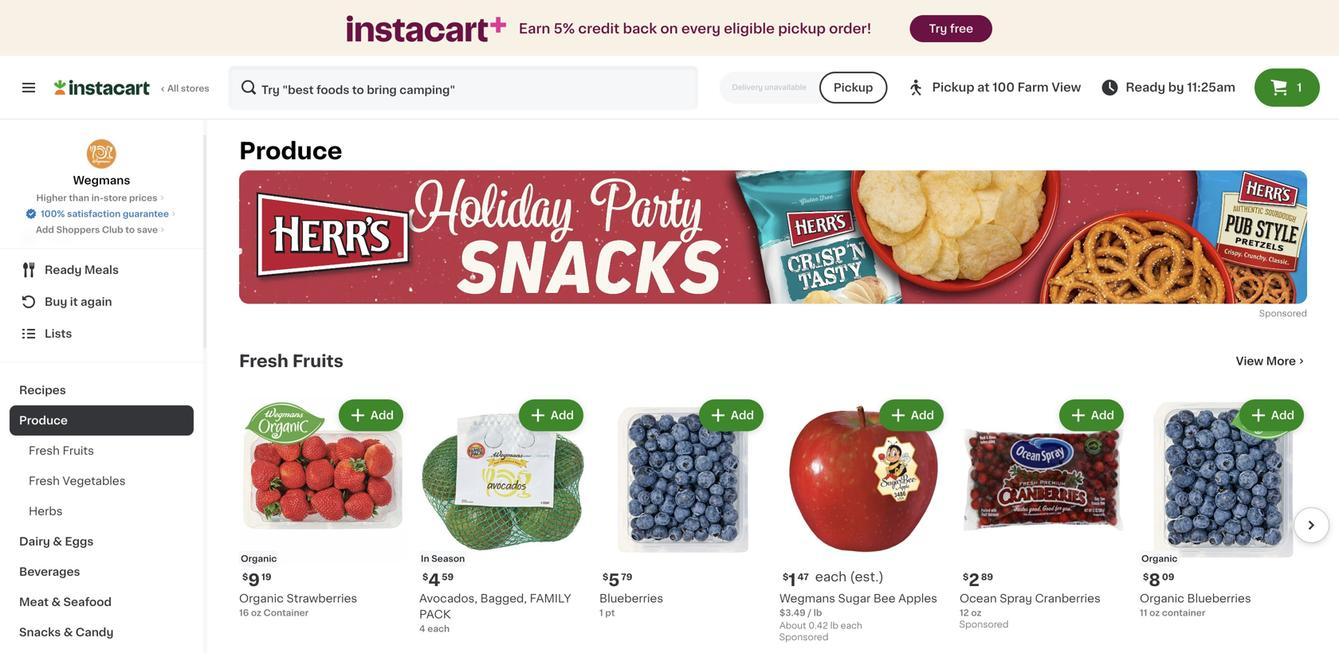 Task type: locate. For each thing, give the bounding box(es) containing it.
& left candy
[[64, 628, 73, 639]]

1 vertical spatial view
[[1237, 356, 1264, 367]]

view more link
[[1237, 354, 1308, 370]]

$ inside $ 9 19
[[242, 573, 248, 582]]

blueberries inside organic blueberries 11 oz container
[[1188, 594, 1252, 605]]

instacart logo image
[[54, 78, 150, 97]]

0 horizontal spatial ready
[[45, 265, 82, 276]]

$ inside $ 8 09
[[1144, 573, 1149, 582]]

$ left 47
[[783, 573, 789, 582]]

$ left 19
[[242, 573, 248, 582]]

product group containing 5
[[600, 397, 767, 620]]

ready inside popup button
[[45, 265, 82, 276]]

oz inside organic strawberries 16 oz container
[[251, 609, 262, 618]]

fruits
[[293, 353, 344, 370], [63, 446, 94, 457]]

organic blueberries 11 oz container
[[1140, 594, 1252, 618]]

5
[[609, 573, 620, 589]]

& for dairy
[[53, 537, 62, 548]]

back
[[623, 22, 657, 35]]

lists
[[45, 329, 72, 340]]

wegmans up higher than in-store prices "link"
[[73, 175, 130, 186]]

wegmans inside wegmans sugar bee apples $3.49 / lb about 0.42 lb each
[[780, 594, 836, 605]]

pickup inside button
[[834, 82, 874, 93]]

lists link
[[10, 318, 194, 350]]

eligible
[[724, 22, 775, 35]]

1 horizontal spatial lb
[[831, 622, 839, 631]]

oz right 11
[[1150, 609, 1160, 618]]

more
[[1267, 356, 1297, 367]]

2 horizontal spatial 1
[[1298, 82, 1302, 93]]

by
[[1169, 82, 1185, 93]]

1 blueberries from the left
[[600, 594, 664, 605]]

add button
[[340, 402, 402, 430], [521, 402, 582, 430], [701, 402, 762, 430], [881, 402, 943, 430], [1061, 402, 1123, 430], [1241, 402, 1303, 430]]

0 horizontal spatial wegmans
[[73, 175, 130, 186]]

0 vertical spatial wegmans
[[73, 175, 130, 186]]

3 oz from the left
[[1150, 609, 1160, 618]]

recipes link
[[10, 376, 194, 406]]

0 horizontal spatial blueberries
[[600, 594, 664, 605]]

fresh vegetables link
[[10, 466, 194, 497]]

fresh fruits link
[[239, 352, 344, 371], [10, 436, 194, 466]]

1 vertical spatial produce
[[19, 415, 68, 427]]

meat & seafood
[[19, 597, 112, 608]]

container
[[264, 609, 309, 618]]

59
[[442, 573, 454, 582]]

$ left 09
[[1144, 573, 1149, 582]]

& for meat
[[51, 597, 61, 608]]

organic
[[241, 555, 277, 564], [1142, 555, 1178, 564], [239, 594, 284, 605], [1140, 594, 1185, 605]]

1 vertical spatial fruits
[[63, 446, 94, 457]]

0 vertical spatial fruits
[[293, 353, 344, 370]]

lb right /
[[814, 609, 822, 618]]

6 product group from the left
[[1140, 397, 1308, 620]]

blueberries up container
[[1188, 594, 1252, 605]]

3 $ from the left
[[603, 573, 609, 582]]

ready down 'shop'
[[45, 265, 82, 276]]

None search field
[[228, 65, 699, 110]]

2 vertical spatial 1
[[600, 609, 603, 618]]

cranberries
[[1036, 594, 1101, 605]]

& inside meat & seafood link
[[51, 597, 61, 608]]

0 horizontal spatial pickup
[[834, 82, 874, 93]]

1 horizontal spatial view
[[1237, 356, 1264, 367]]

$ for 8
[[1144, 573, 1149, 582]]

1 vertical spatial sponsored badge image
[[780, 634, 828, 643]]

strawberries
[[287, 594, 357, 605]]

blueberries
[[600, 594, 664, 605], [1188, 594, 1252, 605]]

1 button
[[1255, 69, 1321, 107]]

1 vertical spatial ready
[[45, 265, 82, 276]]

$ for 2
[[963, 573, 969, 582]]

0 horizontal spatial produce
[[19, 415, 68, 427]]

add shoppers club to save
[[36, 226, 158, 234]]

/
[[808, 609, 812, 618]]

2 add button from the left
[[521, 402, 582, 430]]

09
[[1163, 573, 1175, 582]]

view right farm
[[1052, 82, 1082, 93]]

2
[[969, 573, 980, 589]]

6 $ from the left
[[1144, 573, 1149, 582]]

product group
[[239, 397, 407, 620], [419, 397, 587, 636], [600, 397, 767, 620], [780, 397, 947, 647], [960, 397, 1128, 634], [1140, 397, 1308, 620]]

1 $ from the left
[[242, 573, 248, 582]]

4
[[428, 573, 440, 589], [419, 625, 426, 634]]

2 blueberries from the left
[[1188, 594, 1252, 605]]

lb
[[814, 609, 822, 618], [831, 622, 839, 631]]

organic inside organic strawberries 16 oz container
[[239, 594, 284, 605]]

$ for 4
[[423, 573, 428, 582]]

&
[[53, 537, 62, 548], [51, 597, 61, 608], [64, 628, 73, 639]]

4 $ from the left
[[783, 573, 789, 582]]

11
[[1140, 609, 1148, 618]]

save
[[137, 226, 158, 234]]

product group containing 1
[[780, 397, 947, 647]]

shop
[[45, 233, 74, 244]]

0 vertical spatial 1
[[1298, 82, 1302, 93]]

each (est.)
[[816, 571, 884, 584]]

bagged,
[[481, 594, 527, 605]]

snacks & candy
[[19, 628, 114, 639]]

each down sugar
[[841, 622, 863, 631]]

0 horizontal spatial 4
[[419, 625, 426, 634]]

1 horizontal spatial blueberries
[[1188, 594, 1252, 605]]

in-
[[91, 194, 104, 203]]

beverages link
[[10, 557, 194, 588]]

sponsored badge image
[[960, 621, 1008, 630], [780, 634, 828, 643]]

0 vertical spatial lb
[[814, 609, 822, 618]]

0 horizontal spatial fruits
[[63, 446, 94, 457]]

$ for 1
[[783, 573, 789, 582]]

in season
[[421, 555, 465, 564]]

$ inside $ 4 59
[[423, 573, 428, 582]]

$
[[242, 573, 248, 582], [423, 573, 428, 582], [603, 573, 609, 582], [783, 573, 789, 582], [963, 573, 969, 582], [1144, 573, 1149, 582]]

79
[[621, 573, 633, 582]]

$ inside $ 2 89
[[963, 573, 969, 582]]

& inside snacks & candy link
[[64, 628, 73, 639]]

organic down $ 8 09
[[1140, 594, 1185, 605]]

0 vertical spatial fresh fruits
[[239, 353, 344, 370]]

100%
[[41, 210, 65, 218]]

organic down $ 9 19
[[239, 594, 284, 605]]

2 horizontal spatial oz
[[1150, 609, 1160, 618]]

organic up 19
[[241, 555, 277, 564]]

lb right 0.42
[[831, 622, 839, 631]]

all stores link
[[54, 65, 211, 110]]

organic strawberries 16 oz container
[[239, 594, 357, 618]]

spray
[[1000, 594, 1033, 605]]

1 inside 'blueberries 1 pt'
[[600, 609, 603, 618]]

0 vertical spatial sponsored badge image
[[960, 621, 1008, 630]]

oz inside organic blueberries 11 oz container
[[1150, 609, 1160, 618]]

0 vertical spatial 4
[[428, 573, 440, 589]]

each inside the avocados, bagged, family pack 4 each
[[428, 625, 450, 634]]

4 left the 59
[[428, 573, 440, 589]]

2 vertical spatial fresh
[[29, 476, 60, 487]]

sponsored badge image down 12
[[960, 621, 1008, 630]]

add for 2nd add button from right
[[1092, 410, 1115, 421]]

oz
[[251, 609, 262, 618], [972, 609, 982, 618], [1150, 609, 1160, 618]]

try free
[[929, 23, 974, 34]]

pickup inside popup button
[[933, 82, 975, 93]]

& right meat at the bottom of page
[[51, 597, 61, 608]]

pickup down order!
[[834, 82, 874, 93]]

1 horizontal spatial 1
[[789, 573, 796, 589]]

pt
[[606, 609, 615, 618]]

0.42
[[809, 622, 828, 631]]

pickup left at
[[933, 82, 975, 93]]

0 vertical spatial ready
[[1126, 82, 1166, 93]]

1 oz from the left
[[251, 609, 262, 618]]

product group containing 8
[[1140, 397, 1308, 620]]

1 horizontal spatial sponsored badge image
[[960, 621, 1008, 630]]

0 horizontal spatial fresh fruits link
[[10, 436, 194, 466]]

4 product group from the left
[[780, 397, 947, 647]]

guarantee
[[123, 210, 169, 218]]

0 horizontal spatial view
[[1052, 82, 1082, 93]]

2 $ from the left
[[423, 573, 428, 582]]

0 horizontal spatial 1
[[600, 609, 603, 618]]

$ down 'in'
[[423, 573, 428, 582]]

1 vertical spatial wegmans
[[780, 594, 836, 605]]

1 horizontal spatial fresh fruits
[[239, 353, 344, 370]]

produce
[[239, 140, 343, 163], [19, 415, 68, 427]]

1 product group from the left
[[239, 397, 407, 620]]

1 horizontal spatial oz
[[972, 609, 982, 618]]

bee
[[874, 594, 896, 605]]

order!
[[829, 22, 872, 35]]

snacks
[[19, 628, 61, 639]]

1 vertical spatial 1
[[789, 573, 796, 589]]

$ inside the $ 1 47
[[783, 573, 789, 582]]

4 down pack
[[419, 625, 426, 634]]

pickup for pickup
[[834, 82, 874, 93]]

each down pack
[[428, 625, 450, 634]]

oz inside ocean spray cranberries 12 oz
[[972, 609, 982, 618]]

add button for 9
[[340, 402, 402, 430]]

2 vertical spatial &
[[64, 628, 73, 639]]

1 horizontal spatial wegmans
[[780, 594, 836, 605]]

blueberries 1 pt
[[600, 594, 664, 618]]

1 vertical spatial fresh fruits link
[[10, 436, 194, 466]]

2 product group from the left
[[419, 397, 587, 636]]

0 vertical spatial fresh
[[239, 353, 289, 370]]

club
[[102, 226, 123, 234]]

& left eggs
[[53, 537, 62, 548]]

0 vertical spatial view
[[1052, 82, 1082, 93]]

fresh for fresh vegetables link
[[29, 476, 60, 487]]

pickup at 100 farm view
[[933, 82, 1082, 93]]

earn
[[519, 22, 551, 35]]

$ inside the $ 5 79
[[603, 573, 609, 582]]

credit
[[578, 22, 620, 35]]

0 vertical spatial &
[[53, 537, 62, 548]]

$ left 89
[[963, 573, 969, 582]]

add for add button corresponding to 9
[[371, 410, 394, 421]]

0 horizontal spatial sponsored badge image
[[780, 634, 828, 643]]

3 add button from the left
[[701, 402, 762, 430]]

1 add button from the left
[[340, 402, 402, 430]]

pickup
[[778, 22, 826, 35]]

oz right the '16'
[[251, 609, 262, 618]]

wegmans
[[73, 175, 130, 186], [780, 594, 836, 605]]

herbs link
[[10, 497, 194, 527]]

1 horizontal spatial pickup
[[933, 82, 975, 93]]

add
[[36, 226, 54, 234], [371, 410, 394, 421], [551, 410, 574, 421], [731, 410, 754, 421], [911, 410, 935, 421], [1092, 410, 1115, 421], [1272, 410, 1295, 421]]

fresh for fresh vegetables link's fresh fruits link
[[29, 446, 60, 457]]

1 vertical spatial fresh
[[29, 446, 60, 457]]

& inside dairy & eggs link
[[53, 537, 62, 548]]

4 add button from the left
[[881, 402, 943, 430]]

sponsored badge image for ocean spray cranberries
[[960, 621, 1008, 630]]

1 horizontal spatial ready
[[1126, 82, 1166, 93]]

fresh fruits
[[239, 353, 344, 370], [29, 446, 94, 457]]

instacart plus icon image
[[347, 15, 506, 42]]

3 product group from the left
[[600, 397, 767, 620]]

1 horizontal spatial fresh fruits link
[[239, 352, 344, 371]]

ready meals link
[[10, 254, 194, 286]]

1 vertical spatial &
[[51, 597, 61, 608]]

0 vertical spatial produce
[[239, 140, 343, 163]]

1 vertical spatial 4
[[419, 625, 426, 634]]

stores
[[181, 84, 209, 93]]

sponsored badge image for wegmans sugar bee apples
[[780, 634, 828, 643]]

0 horizontal spatial oz
[[251, 609, 262, 618]]

wegmans up /
[[780, 594, 836, 605]]

oz for 8
[[1150, 609, 1160, 618]]

1 vertical spatial fresh fruits
[[29, 446, 94, 457]]

pickup
[[933, 82, 975, 93], [834, 82, 874, 93]]

ready left by
[[1126, 82, 1166, 93]]

sponsored badge image down about
[[780, 634, 828, 643]]

0 horizontal spatial lb
[[814, 609, 822, 618]]

2 oz from the left
[[972, 609, 982, 618]]

$ left 79
[[603, 573, 609, 582]]

6 add button from the left
[[1241, 402, 1303, 430]]

buy it again
[[45, 297, 112, 308]]

5 $ from the left
[[963, 573, 969, 582]]

each inside wegmans sugar bee apples $3.49 / lb about 0.42 lb each
[[841, 622, 863, 631]]

8
[[1149, 573, 1161, 589]]

0 vertical spatial fresh fruits link
[[239, 352, 344, 371]]

view left "more"
[[1237, 356, 1264, 367]]

oz right 12
[[972, 609, 982, 618]]

(est.)
[[850, 571, 884, 584]]

4 inside the avocados, bagged, family pack 4 each
[[419, 625, 426, 634]]

blueberries down 79
[[600, 594, 664, 605]]

dairy & eggs
[[19, 537, 94, 548]]

5 product group from the left
[[960, 397, 1128, 634]]

1 horizontal spatial 4
[[428, 573, 440, 589]]



Task type: describe. For each thing, give the bounding box(es) containing it.
avocados, bagged, family pack 4 each
[[419, 594, 571, 634]]

on
[[661, 22, 678, 35]]

ready meals button
[[10, 254, 194, 286]]

ready for ready meals
[[45, 265, 82, 276]]

recipes
[[19, 385, 66, 396]]

add button for 5
[[701, 402, 762, 430]]

try
[[929, 23, 948, 34]]

candy
[[76, 628, 114, 639]]

view more
[[1237, 356, 1297, 367]]

view inside popup button
[[1052, 82, 1082, 93]]

1 inside button
[[1298, 82, 1302, 93]]

fresh fruits link for fresh vegetables link
[[10, 436, 194, 466]]

higher
[[36, 194, 67, 203]]

apples
[[899, 594, 938, 605]]

ready by 11:25am link
[[1101, 78, 1236, 97]]

meat & seafood link
[[10, 588, 194, 618]]

in
[[421, 555, 429, 564]]

add for add button corresponding to 8
[[1272, 410, 1295, 421]]

1 for blueberries
[[600, 609, 603, 618]]

add button for 4
[[521, 402, 582, 430]]

service type group
[[720, 72, 888, 104]]

$ 9 19
[[242, 573, 272, 589]]

earn 5% credit back on every eligible pickup order!
[[519, 22, 872, 35]]

wegmans for wegmans
[[73, 175, 130, 186]]

buy
[[45, 297, 67, 308]]

sugar
[[839, 594, 871, 605]]

each right 47
[[816, 571, 847, 584]]

to
[[125, 226, 135, 234]]

add for third add button from the right
[[911, 410, 935, 421]]

vegetables
[[63, 476, 126, 487]]

meals
[[84, 265, 119, 276]]

add for 5 add button
[[731, 410, 754, 421]]

ocean spray cranberries 12 oz
[[960, 594, 1101, 618]]

$ for 5
[[603, 573, 609, 582]]

pickup button
[[820, 72, 888, 104]]

$ for 9
[[242, 573, 248, 582]]

fresh fruits link for view more "link"
[[239, 352, 344, 371]]

snacks & candy link
[[10, 618, 194, 648]]

again
[[81, 297, 112, 308]]

nsored
[[1277, 309, 1308, 318]]

ready for ready by 11:25am
[[1126, 82, 1166, 93]]

product group containing 2
[[960, 397, 1128, 634]]

all stores
[[167, 84, 209, 93]]

• sponsored: remember herr's for you holiday party image
[[239, 171, 1308, 304]]

$ 1 47
[[783, 573, 809, 589]]

ready meals
[[45, 265, 119, 276]]

wegmans link
[[73, 139, 130, 189]]

0 horizontal spatial fresh fruits
[[29, 446, 94, 457]]

spo
[[1260, 309, 1277, 318]]

$ 5 79
[[603, 573, 633, 589]]

pack
[[419, 610, 451, 621]]

than
[[69, 194, 89, 203]]

view inside "link"
[[1237, 356, 1264, 367]]

add for add button corresponding to 4
[[551, 410, 574, 421]]

pickup at 100 farm view button
[[907, 65, 1082, 110]]

add shoppers club to save link
[[36, 224, 168, 236]]

farm
[[1018, 82, 1049, 93]]

1 horizontal spatial fruits
[[293, 353, 344, 370]]

11:25am
[[1188, 82, 1236, 93]]

container
[[1163, 609, 1206, 618]]

$ 2 89
[[963, 573, 994, 589]]

store
[[104, 194, 127, 203]]

shoppers
[[56, 226, 100, 234]]

47
[[798, 573, 809, 582]]

free
[[950, 23, 974, 34]]

wegmans sugar bee apples $3.49 / lb about 0.42 lb each
[[780, 594, 938, 631]]

$1.47 each (estimated) element
[[780, 571, 947, 591]]

item carousel region
[[217, 390, 1330, 654]]

all
[[167, 84, 179, 93]]

about
[[780, 622, 807, 631]]

season
[[432, 555, 465, 564]]

organic up 09
[[1142, 555, 1178, 564]]

$3.49
[[780, 609, 806, 618]]

meat
[[19, 597, 49, 608]]

ocean
[[960, 594, 997, 605]]

16
[[239, 609, 249, 618]]

ready by 11:25am
[[1126, 82, 1236, 93]]

1 horizontal spatial produce
[[239, 140, 343, 163]]

seafood
[[63, 597, 112, 608]]

wegmans logo image
[[86, 139, 117, 169]]

family
[[530, 594, 571, 605]]

5 add button from the left
[[1061, 402, 1123, 430]]

1 vertical spatial lb
[[831, 622, 839, 631]]

1 for 1
[[789, 573, 796, 589]]

& for snacks
[[64, 628, 73, 639]]

produce link
[[10, 406, 194, 436]]

pickup for pickup at 100 farm view
[[933, 82, 975, 93]]

organic inside organic blueberries 11 oz container
[[1140, 594, 1185, 605]]

eggs
[[65, 537, 94, 548]]

product group containing 4
[[419, 397, 587, 636]]

12
[[960, 609, 969, 618]]

$ 8 09
[[1144, 573, 1175, 589]]

dairy
[[19, 537, 50, 548]]

product group containing 9
[[239, 397, 407, 620]]

Search field
[[230, 67, 697, 108]]

5%
[[554, 22, 575, 35]]

buy it again link
[[10, 286, 194, 318]]

avocados,
[[419, 594, 478, 605]]

higher than in-store prices
[[36, 194, 157, 203]]

prices
[[129, 194, 157, 203]]

add button for 8
[[1241, 402, 1303, 430]]

19
[[262, 573, 272, 582]]

wegmans for wegmans sugar bee apples $3.49 / lb about 0.42 lb each
[[780, 594, 836, 605]]

89
[[982, 573, 994, 582]]

beverages
[[19, 567, 80, 578]]

herbs
[[29, 506, 63, 518]]

dairy & eggs link
[[10, 527, 194, 557]]

oz for 9
[[251, 609, 262, 618]]



Task type: vqa. For each thing, say whether or not it's contained in the screenshot.
Ready Meals link
yes



